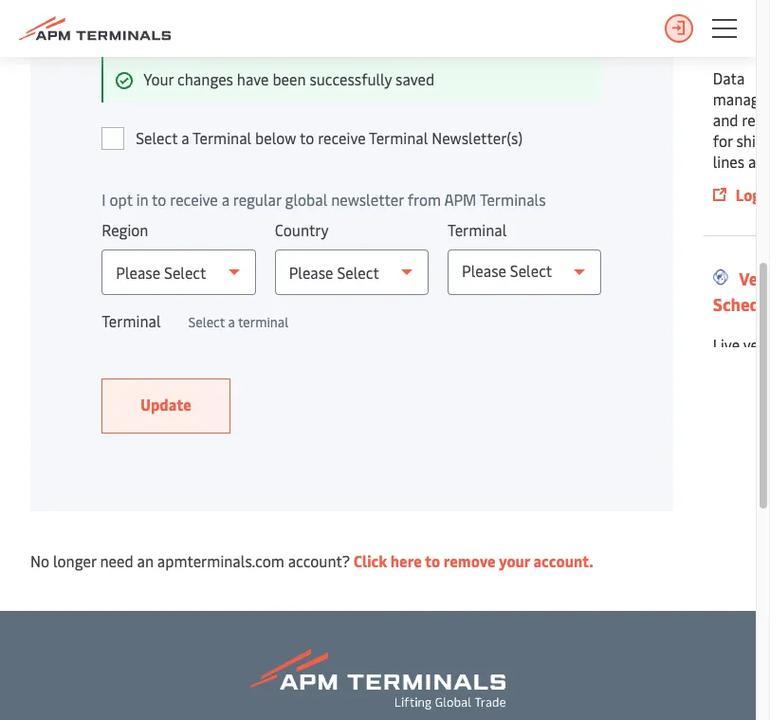 Task type: describe. For each thing, give the bounding box(es) containing it.
terminal down apm
[[448, 219, 507, 240]]

regular
[[233, 189, 281, 210]]

select for select a terminal
[[188, 313, 225, 331]]

a for terminal
[[228, 313, 235, 331]]

no longer need an apmterminals.com account? click here to remove your account.
[[30, 550, 594, 571]]

in
[[136, 189, 148, 210]]

data
[[713, 67, 745, 88]]

terminal down region
[[102, 310, 161, 331]]

apmt footer logo image
[[251, 649, 506, 710]]

terminals
[[480, 189, 546, 210]]

changes
[[177, 68, 233, 89]]

i opt in to receive a regular global newsletter from apm terminals
[[102, 189, 546, 210]]

a for terminal
[[181, 127, 189, 148]]

login
[[736, 184, 770, 205]]

have
[[237, 68, 269, 89]]

2 horizontal spatial to
[[425, 550, 440, 571]]

below
[[255, 127, 296, 148]]

1 horizontal spatial receive
[[318, 127, 366, 148]]

select for select a terminal below to receive terminal newsletter(s)
[[136, 127, 178, 148]]

newsletter
[[331, 189, 404, 210]]

n4
[[740, 26, 762, 49]]

live vess
[[713, 334, 770, 376]]

vess
[[713, 267, 770, 316]]

newsletter(s)
[[432, 127, 523, 148]]

global
[[285, 189, 328, 210]]

2 horizontal spatial select
[[510, 260, 552, 281]]

n4 c
[[736, 26, 770, 49]]

data manage
[[713, 67, 770, 172]]

country
[[275, 219, 329, 240]]

no
[[30, 550, 49, 571]]

your
[[144, 68, 174, 89]]



Task type: locate. For each thing, give the bounding box(es) containing it.
receive
[[318, 127, 366, 148], [170, 189, 218, 210]]

vess
[[743, 334, 770, 355]]

2 vertical spatial a
[[228, 313, 235, 331]]

1 vertical spatial to
[[152, 189, 166, 210]]

1 horizontal spatial select
[[188, 313, 225, 331]]

c
[[766, 26, 770, 49]]

to
[[300, 127, 314, 148], [152, 189, 166, 210], [425, 550, 440, 571]]

a left terminal
[[228, 313, 235, 331]]

select a terminal below to receive terminal newsletter(s)
[[136, 127, 523, 148]]

to right the below
[[300, 127, 314, 148]]

0 vertical spatial to
[[300, 127, 314, 148]]

your
[[499, 550, 530, 571]]

account?
[[288, 550, 350, 571]]

select
[[136, 127, 178, 148], [510, 260, 552, 281], [188, 313, 225, 331]]

click
[[354, 550, 387, 571]]

terminal
[[238, 313, 289, 331]]

receive down successfully
[[318, 127, 366, 148]]

a down "changes"
[[181, 127, 189, 148]]

successfully
[[310, 68, 392, 89]]

a left regular
[[222, 189, 230, 210]]

region
[[102, 219, 148, 240]]

receive right in
[[170, 189, 218, 210]]

longer
[[53, 550, 96, 571]]

here
[[391, 550, 422, 571]]

to right here
[[425, 550, 440, 571]]

select right please
[[510, 260, 552, 281]]

apmterminals.com
[[157, 550, 284, 571]]

a
[[181, 127, 189, 148], [222, 189, 230, 210], [228, 313, 235, 331]]

0 horizontal spatial to
[[152, 189, 166, 210]]

from
[[408, 189, 441, 210]]

please select
[[462, 260, 552, 281]]

opt
[[110, 189, 133, 210]]

1 vertical spatial select
[[510, 260, 552, 281]]

1 horizontal spatial to
[[300, 127, 314, 148]]

need
[[100, 550, 133, 571]]

0 vertical spatial a
[[181, 127, 189, 148]]

i
[[102, 189, 106, 210]]

2 vertical spatial to
[[425, 550, 440, 571]]

apm
[[444, 189, 477, 210]]

0 vertical spatial select
[[136, 127, 178, 148]]

1 vertical spatial receive
[[170, 189, 218, 210]]

your changes have been  successfully saved
[[144, 68, 435, 89]]

select left terminal
[[188, 313, 225, 331]]

2 vertical spatial select
[[188, 313, 225, 331]]

saved
[[396, 68, 435, 89]]

0 horizontal spatial receive
[[170, 189, 218, 210]]

0 vertical spatial receive
[[318, 127, 366, 148]]

Select a Terminal below to receive Terminal Newsletter(s) checkbox
[[102, 127, 125, 150]]

select a terminal
[[188, 313, 289, 331]]

1 vertical spatial a
[[222, 189, 230, 210]]

login link
[[713, 183, 770, 207]]

terminal
[[192, 127, 252, 148], [369, 127, 428, 148], [448, 219, 507, 240], [102, 310, 161, 331]]

to right in
[[152, 189, 166, 210]]

been
[[273, 68, 306, 89]]

account.
[[534, 550, 594, 571]]

0 horizontal spatial select
[[136, 127, 178, 148]]

please
[[462, 260, 507, 281]]

live
[[713, 334, 740, 355]]

remove
[[444, 550, 496, 571]]

terminal down saved
[[369, 127, 428, 148]]

an
[[137, 550, 154, 571]]

terminal left the below
[[192, 127, 252, 148]]

click here to remove your account. link
[[354, 550, 594, 571]]

select right select a terminal below to receive terminal newsletter(s) option
[[136, 127, 178, 148]]



Task type: vqa. For each thing, say whether or not it's contained in the screenshot.
Select to the middle
yes



